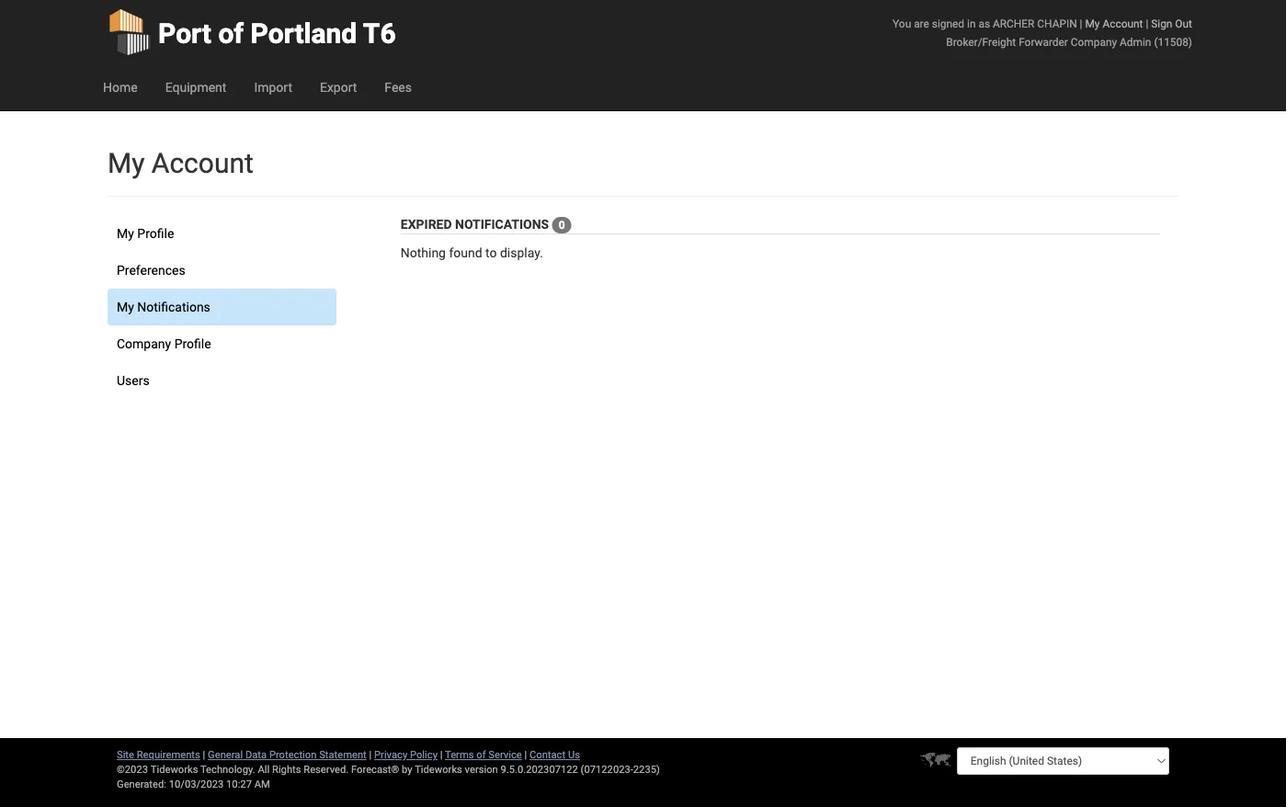 Task type: describe. For each thing, give the bounding box(es) containing it.
signed
[[932, 17, 964, 30]]

fees
[[385, 80, 412, 95]]

site requirements | general data protection statement | privacy policy | terms of service | contact us ©2023 tideworks technology. all rights reserved. forecast® by tideworks version 9.5.0.202307122 (07122023-2235) generated: 10/03/2023 10:27 am
[[117, 749, 660, 790]]

equipment
[[165, 80, 227, 95]]

found
[[449, 245, 482, 260]]

broker/freight
[[946, 35, 1016, 48]]

archer
[[993, 17, 1035, 30]]

my for my notifications
[[117, 299, 134, 314]]

import button
[[240, 64, 306, 110]]

contact us link
[[530, 749, 580, 761]]

port
[[158, 17, 211, 50]]

tideworks
[[415, 764, 462, 775]]

forwarder
[[1019, 35, 1068, 48]]

account inside you are signed in as archer chapin | my account | sign out broker/freight forwarder company admin (11508)
[[1103, 17, 1143, 30]]

rights
[[272, 764, 301, 775]]

my notifications
[[117, 299, 210, 314]]

of inside site requirements | general data protection statement | privacy policy | terms of service | contact us ©2023 tideworks technology. all rights reserved. forecast® by tideworks version 9.5.0.202307122 (07122023-2235) generated: 10/03/2023 10:27 am
[[476, 749, 486, 761]]

0 horizontal spatial of
[[218, 17, 244, 50]]

1 vertical spatial account
[[152, 147, 254, 179]]

0 horizontal spatial company
[[117, 336, 171, 351]]

portland
[[251, 17, 357, 50]]

my for my profile
[[117, 226, 134, 241]]

my profile
[[117, 226, 174, 241]]

fees button
[[371, 64, 426, 110]]

| up forecast®
[[369, 749, 372, 761]]

contact
[[530, 749, 566, 761]]

©2023 tideworks
[[117, 764, 198, 775]]

port of portland t6
[[158, 17, 396, 50]]

company inside you are signed in as archer chapin | my account | sign out broker/freight forwarder company admin (11508)
[[1071, 35, 1117, 48]]

am
[[254, 778, 270, 790]]

notifications for expired
[[455, 217, 549, 232]]

9.5.0.202307122
[[501, 764, 578, 775]]

reserved.
[[304, 764, 349, 775]]

protection
[[269, 749, 317, 761]]

site
[[117, 749, 134, 761]]

display.
[[500, 245, 543, 260]]

all
[[258, 764, 270, 775]]

data
[[245, 749, 267, 761]]

my for my account
[[108, 147, 145, 179]]

my account
[[108, 147, 254, 179]]

t6
[[363, 17, 396, 50]]

expired notifications 0
[[401, 217, 565, 232]]

notifications for my
[[137, 299, 210, 314]]

generated:
[[117, 778, 166, 790]]

version
[[465, 764, 498, 775]]

general data protection statement link
[[208, 749, 367, 761]]

profile for my profile
[[137, 226, 174, 241]]

admin
[[1120, 35, 1151, 48]]

terms
[[445, 749, 474, 761]]

privacy policy link
[[374, 749, 438, 761]]



Task type: locate. For each thing, give the bounding box(es) containing it.
expired
[[401, 217, 452, 232]]

port of portland t6 link
[[108, 0, 396, 64]]

out
[[1175, 17, 1192, 30]]

home button
[[89, 64, 151, 110]]

nothing
[[401, 245, 446, 260]]

1 horizontal spatial notifications
[[455, 217, 549, 232]]

account up the admin
[[1103, 17, 1143, 30]]

technology.
[[200, 764, 255, 775]]

in
[[967, 17, 976, 30]]

sign out link
[[1151, 17, 1192, 30]]

nothing found to display.
[[401, 245, 543, 260]]

| right chapin
[[1080, 17, 1083, 30]]

|
[[1080, 17, 1083, 30], [1146, 17, 1149, 30], [203, 749, 205, 761], [369, 749, 372, 761], [440, 749, 443, 761], [524, 749, 527, 761]]

as
[[979, 17, 990, 30]]

preferences
[[117, 262, 185, 278]]

0 vertical spatial notifications
[[455, 217, 549, 232]]

10/03/2023
[[169, 778, 224, 790]]

notifications
[[455, 217, 549, 232], [137, 299, 210, 314]]

company down my account link
[[1071, 35, 1117, 48]]

| left general in the left bottom of the page
[[203, 749, 205, 761]]

| up 9.5.0.202307122
[[524, 749, 527, 761]]

1 vertical spatial notifications
[[137, 299, 210, 314]]

company profile
[[117, 336, 211, 351]]

of up version
[[476, 749, 486, 761]]

us
[[568, 749, 580, 761]]

1 vertical spatial of
[[476, 749, 486, 761]]

profile down my notifications
[[174, 336, 211, 351]]

privacy
[[374, 749, 407, 761]]

| up tideworks
[[440, 749, 443, 761]]

import
[[254, 80, 292, 95]]

my right chapin
[[1085, 17, 1100, 30]]

general
[[208, 749, 243, 761]]

are
[[914, 17, 929, 30]]

you
[[893, 17, 911, 30]]

by
[[402, 764, 412, 775]]

notifications up to
[[455, 217, 549, 232]]

company up users
[[117, 336, 171, 351]]

company
[[1071, 35, 1117, 48], [117, 336, 171, 351]]

export
[[320, 80, 357, 95]]

forecast®
[[351, 764, 399, 775]]

you are signed in as archer chapin | my account | sign out broker/freight forwarder company admin (11508)
[[893, 17, 1192, 48]]

my down preferences
[[117, 299, 134, 314]]

service
[[488, 749, 522, 761]]

10:27
[[226, 778, 252, 790]]

| left sign
[[1146, 17, 1149, 30]]

0 vertical spatial account
[[1103, 17, 1143, 30]]

0
[[559, 219, 565, 232]]

site requirements link
[[117, 749, 200, 761]]

1 vertical spatial profile
[[174, 336, 211, 351]]

notifications up company profile
[[137, 299, 210, 314]]

account down 'equipment' popup button
[[152, 147, 254, 179]]

account
[[1103, 17, 1143, 30], [152, 147, 254, 179]]

home
[[103, 80, 138, 95]]

1 horizontal spatial account
[[1103, 17, 1143, 30]]

users
[[117, 373, 150, 388]]

profile for company profile
[[174, 336, 211, 351]]

terms of service link
[[445, 749, 522, 761]]

0 vertical spatial company
[[1071, 35, 1117, 48]]

equipment button
[[151, 64, 240, 110]]

1 horizontal spatial of
[[476, 749, 486, 761]]

0 horizontal spatial account
[[152, 147, 254, 179]]

(07122023-
[[581, 764, 633, 775]]

sign
[[1151, 17, 1173, 30]]

my
[[1085, 17, 1100, 30], [108, 147, 145, 179], [117, 226, 134, 241], [117, 299, 134, 314]]

my up my profile on the top left
[[108, 147, 145, 179]]

my account link
[[1085, 17, 1143, 30]]

0 vertical spatial of
[[218, 17, 244, 50]]

requirements
[[137, 749, 200, 761]]

0 horizontal spatial notifications
[[137, 299, 210, 314]]

profile up preferences
[[137, 226, 174, 241]]

2235)
[[633, 764, 660, 775]]

(11508)
[[1154, 35, 1192, 48]]

my inside you are signed in as archer chapin | my account | sign out broker/freight forwarder company admin (11508)
[[1085, 17, 1100, 30]]

chapin
[[1037, 17, 1077, 30]]

export button
[[306, 64, 371, 110]]

1 horizontal spatial company
[[1071, 35, 1117, 48]]

policy
[[410, 749, 438, 761]]

0 vertical spatial profile
[[137, 226, 174, 241]]

1 vertical spatial company
[[117, 336, 171, 351]]

of right the port
[[218, 17, 244, 50]]

profile
[[137, 226, 174, 241], [174, 336, 211, 351]]

of
[[218, 17, 244, 50], [476, 749, 486, 761]]

to
[[486, 245, 497, 260]]

my up preferences
[[117, 226, 134, 241]]

statement
[[319, 749, 367, 761]]



Task type: vqa. For each thing, say whether or not it's contained in the screenshot.
My for My Account
yes



